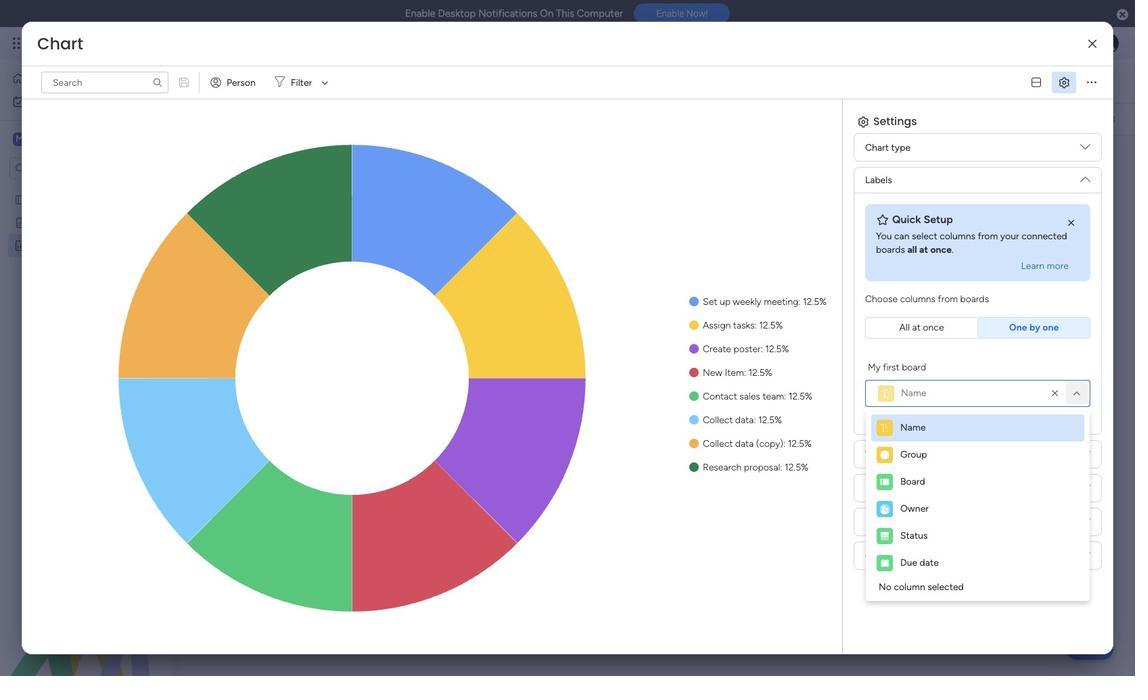 Task type: describe. For each thing, give the bounding box(es) containing it.
tasks
[[733, 320, 755, 331]]

main
[[31, 133, 55, 145]]

board inside heading
[[902, 362, 926, 373]]

new dashboard banner
[[179, 60, 1135, 135]]

close image
[[1065, 216, 1078, 230]]

workspace image
[[13, 132, 26, 147]]

from inside you can select columns from your connected boards
[[978, 231, 998, 242]]

data for (copy)
[[735, 438, 754, 450]]

more settings
[[865, 483, 924, 494]]

status
[[900, 530, 928, 542]]

collect data : 12.5%
[[703, 415, 782, 426]]

collect for collect data
[[703, 415, 733, 426]]

share
[[1051, 74, 1075, 86]]

meeting notes
[[32, 216, 95, 228]]

Search in workspace field
[[28, 161, 113, 176]]

12.5% right meeting
[[803, 296, 827, 308]]

my inside heading
[[868, 362, 881, 373]]

learn more
[[1021, 260, 1069, 272]]

1 vertical spatial name
[[900, 422, 926, 434]]

labels
[[865, 175, 892, 186]]

one
[[1043, 322, 1059, 334]]

home
[[30, 72, 56, 84]]

2 horizontal spatial chart
[[865, 142, 889, 153]]

m
[[16, 133, 24, 145]]

view
[[607, 75, 628, 87]]

chart type
[[865, 142, 911, 153]]

search image
[[152, 77, 163, 88]]

group
[[900, 449, 927, 461]]

Filter dashboard by text search field
[[404, 108, 531, 130]]

12.5% right poster
[[765, 344, 789, 355]]

contact sales team : 12.5%
[[703, 391, 812, 403]]

quick setup alert
[[865, 204, 1091, 281]]

collect for collect data (copy)
[[703, 438, 733, 450]]

my first board group
[[865, 361, 1091, 407]]

settings
[[873, 114, 917, 129]]

0 vertical spatial my first board
[[32, 193, 91, 205]]

share button
[[1026, 70, 1081, 91]]

choose for choose columns from boards
[[865, 294, 898, 305]]

no column selected
[[879, 582, 964, 593]]

New Dashboard field
[[200, 66, 377, 96]]

select product image
[[12, 37, 26, 50]]

Filter dashboard by text search field
[[41, 72, 168, 93]]

0 vertical spatial first
[[47, 193, 64, 205]]

: up the research proposal : 12.5%
[[783, 438, 786, 450]]

on
[[540, 7, 554, 20]]

groups
[[900, 550, 930, 562]]

: right sales at the right of page
[[784, 391, 786, 403]]

my first board heading
[[868, 361, 926, 375]]

1 vertical spatial new dashboard
[[32, 239, 100, 251]]

desktop
[[438, 7, 476, 20]]

up
[[720, 296, 731, 308]]

all
[[899, 322, 910, 334]]

item
[[725, 367, 744, 379]]

this
[[556, 7, 574, 20]]

monday button
[[35, 26, 216, 61]]

weekly
[[733, 296, 762, 308]]

proposal
[[744, 462, 780, 474]]

notes
[[69, 216, 95, 228]]

quick
[[892, 213, 921, 226]]

quick setup
[[892, 213, 953, 226]]

all at once button
[[865, 317, 978, 339]]

one by one
[[1009, 322, 1059, 334]]

collect data (copy) : 12.5%
[[703, 438, 812, 450]]

learn more link
[[1021, 260, 1069, 273]]

help
[[1078, 642, 1102, 656]]

set
[[703, 296, 717, 308]]

type
[[891, 142, 911, 153]]

0 horizontal spatial columns
[[900, 294, 936, 305]]

0 horizontal spatial chart field
[[34, 32, 87, 55]]

name inside my first board group
[[901, 388, 927, 399]]

12.5% down set up weekly meeting : 12.5%
[[759, 320, 783, 331]]

notifications
[[478, 7, 538, 20]]

: down create poster : 12.5%
[[744, 367, 746, 379]]

kendall parks image
[[1097, 32, 1119, 54]]

meeting
[[764, 296, 799, 308]]

research proposal : 12.5%
[[703, 462, 809, 474]]

team
[[763, 391, 784, 403]]

now!
[[687, 8, 708, 19]]

new inside new dashboard banner
[[204, 66, 249, 96]]

learn
[[1021, 260, 1045, 272]]

dapulse dropdown down arrow image for type
[[1080, 142, 1091, 157]]

help button
[[1066, 638, 1114, 660]]

person
[[227, 77, 256, 88]]

dapulse dropdown down arrow image for labels
[[1080, 169, 1091, 184]]

poster
[[734, 344, 761, 355]]

at for all
[[919, 244, 928, 256]]

monday
[[60, 35, 107, 51]]

choose columns from boards
[[865, 294, 989, 305]]

setup
[[924, 213, 953, 226]]

all
[[907, 244, 917, 256]]

set up weekly meeting : 12.5%
[[703, 296, 827, 308]]

workspace selection element
[[13, 131, 113, 149]]

12.5% right team
[[789, 391, 812, 403]]

: down assign tasks : 12.5% on the right of page
[[761, 344, 763, 355]]

dapulse dropdown down arrow image for values
[[1080, 449, 1091, 464]]

column
[[894, 582, 925, 593]]

public board image for my first board
[[14, 193, 27, 206]]

you can select columns from your connected boards
[[876, 231, 1067, 256]]

arrow down image
[[317, 74, 333, 91]]

no
[[879, 582, 892, 593]]

1 horizontal spatial boards
[[960, 294, 989, 305]]

: up collect data (copy) : 12.5%
[[754, 415, 756, 426]]

settings
[[889, 483, 924, 494]]

filter
[[291, 77, 312, 88]]



Task type: locate. For each thing, give the bounding box(es) containing it.
1 horizontal spatial from
[[978, 231, 998, 242]]

0 vertical spatial columns
[[940, 231, 976, 242]]

0 horizontal spatial my first board
[[32, 193, 91, 205]]

once for all at once
[[923, 322, 944, 334]]

new item : 12.5%
[[703, 367, 772, 379]]

my work
[[31, 95, 67, 107]]

selected
[[928, 582, 964, 593]]

first inside my first board heading
[[883, 362, 900, 373]]

once right all
[[923, 322, 944, 334]]

1 choose from the top
[[865, 294, 898, 305]]

at for all
[[912, 322, 921, 334]]

home link
[[8, 68, 164, 89]]

once
[[931, 244, 952, 256], [923, 322, 944, 334]]

0 vertical spatial at
[[919, 244, 928, 256]]

1 dapulse dropdown down arrow image from the top
[[1080, 169, 1091, 184]]

1 vertical spatial data
[[735, 438, 754, 450]]

columns up all at once
[[900, 294, 936, 305]]

boards down you can select columns from your connected boards
[[960, 294, 989, 305]]

your
[[1000, 231, 1019, 242]]

0 horizontal spatial new
[[32, 239, 52, 251]]

home option
[[8, 68, 164, 89]]

2 collect from the top
[[703, 438, 733, 450]]

board down all at once button
[[902, 362, 926, 373]]

dapulse dropdown down arrow image for groups
[[1080, 551, 1091, 566]]

1 vertical spatial public board image
[[14, 216, 27, 229]]

dapulse close image
[[1117, 8, 1128, 22]]

1 vertical spatial new
[[32, 239, 52, 251]]

1 data from the top
[[735, 415, 754, 426]]

choose
[[865, 294, 898, 305], [865, 550, 898, 562]]

2 horizontal spatial new
[[703, 367, 723, 379]]

dapulse dropdown down arrow image for settings
[[1080, 483, 1091, 498]]

main workspace
[[31, 133, 111, 145]]

collect down contact
[[703, 415, 733, 426]]

assign
[[703, 320, 731, 331]]

enable left now!
[[656, 8, 684, 19]]

once for all at once .
[[931, 244, 952, 256]]

meeting
[[32, 216, 67, 228]]

0 vertical spatial chart field
[[34, 32, 87, 55]]

filter button
[[269, 72, 333, 93]]

1 horizontal spatial board
[[902, 362, 926, 373]]

Chart field
[[34, 32, 87, 55], [208, 152, 250, 169]]

2 vertical spatial new
[[703, 367, 723, 379]]

my work link
[[8, 91, 164, 112]]

1 vertical spatial boards
[[960, 294, 989, 305]]

from left your
[[978, 231, 998, 242]]

0 vertical spatial name
[[901, 388, 927, 399]]

once down the select
[[931, 244, 952, 256]]

0 horizontal spatial enable
[[405, 7, 436, 20]]

enable now!
[[656, 8, 708, 19]]

assign tasks : 12.5%
[[703, 320, 783, 331]]

2 dapulse dropdown down arrow image from the top
[[1080, 483, 1091, 498]]

0 vertical spatial dapulse dropdown down arrow image
[[1080, 169, 1091, 184]]

None search field
[[41, 72, 168, 93]]

12.5% up the contact sales team : 12.5%
[[749, 367, 772, 379]]

1 horizontal spatial dashboard
[[255, 66, 373, 96]]

1 horizontal spatial first
[[883, 362, 900, 373]]

choose left due
[[865, 550, 898, 562]]

1 horizontal spatial new dashboard
[[204, 66, 373, 96]]

columns inside you can select columns from your connected boards
[[940, 231, 976, 242]]

1 vertical spatial first
[[883, 362, 900, 373]]

from
[[978, 231, 998, 242], [938, 294, 958, 305]]

my first board up meeting notes
[[32, 193, 91, 205]]

my up meeting
[[32, 193, 45, 205]]

my first board inside group
[[868, 362, 926, 373]]

enable for enable desktop notifications on this computer
[[405, 7, 436, 20]]

1 vertical spatial from
[[938, 294, 958, 305]]

1 collect from the top
[[703, 415, 733, 426]]

1 vertical spatial columns
[[900, 294, 936, 305]]

my down all at once button
[[868, 362, 881, 373]]

more dots image
[[1087, 77, 1097, 88]]

due
[[900, 557, 917, 569]]

data down sales at the right of page
[[735, 415, 754, 426]]

boards down you
[[876, 244, 905, 256]]

chart
[[37, 32, 83, 55], [865, 142, 889, 153], [211, 152, 246, 168]]

:
[[799, 296, 801, 308], [755, 320, 757, 331], [761, 344, 763, 355], [744, 367, 746, 379], [784, 391, 786, 403], [754, 415, 756, 426], [783, 438, 786, 450], [780, 462, 782, 474]]

1 vertical spatial dashboard
[[54, 239, 100, 251]]

new
[[204, 66, 249, 96], [32, 239, 52, 251], [703, 367, 723, 379]]

owner
[[900, 503, 929, 515]]

columns up . at the top right of the page
[[940, 231, 976, 242]]

data
[[735, 415, 754, 426], [735, 438, 754, 450]]

you
[[876, 231, 892, 242]]

1 horizontal spatial my first board
[[868, 362, 926, 373]]

2 public board image from the top
[[14, 216, 27, 229]]

0 vertical spatial my
[[31, 95, 44, 107]]

person button
[[205, 72, 264, 93]]

lottie animation image
[[0, 540, 173, 677]]

(copy)
[[756, 438, 783, 450]]

public board image for meeting notes
[[14, 216, 27, 229]]

1 vertical spatial board
[[902, 362, 926, 373]]

my first board
[[32, 193, 91, 205], [868, 362, 926, 373]]

2 dapulse dropdown down arrow image from the top
[[1080, 449, 1091, 464]]

by
[[1030, 322, 1040, 334]]

research
[[703, 462, 742, 474]]

enable desktop notifications on this computer
[[405, 7, 623, 20]]

new dashboard
[[204, 66, 373, 96], [32, 239, 100, 251]]

values
[[865, 449, 893, 460]]

0 vertical spatial boards
[[876, 244, 905, 256]]

enable now! button
[[634, 4, 730, 24]]

dapulse dropdown down arrow image
[[1080, 142, 1091, 157], [1080, 483, 1091, 498], [1080, 517, 1091, 532], [1080, 551, 1091, 566]]

board
[[900, 476, 925, 488]]

enable inside button
[[656, 8, 684, 19]]

contact
[[703, 391, 737, 403]]

date
[[920, 557, 939, 569]]

0 vertical spatial collect
[[703, 415, 733, 426]]

0 vertical spatial data
[[735, 415, 754, 426]]

1 vertical spatial choose
[[865, 550, 898, 562]]

boards inside you can select columns from your connected boards
[[876, 244, 905, 256]]

option
[[0, 187, 173, 190]]

collect up 'research'
[[703, 438, 733, 450]]

view button
[[600, 70, 634, 92]]

my left work
[[31, 95, 44, 107]]

my work option
[[8, 91, 164, 112]]

0 horizontal spatial first
[[47, 193, 64, 205]]

0 vertical spatial once
[[931, 244, 952, 256]]

: down weekly
[[755, 320, 757, 331]]

boards
[[865, 517, 895, 528]]

12.5%
[[803, 296, 827, 308], [759, 320, 783, 331], [765, 344, 789, 355], [749, 367, 772, 379], [789, 391, 812, 403], [758, 415, 782, 426], [788, 438, 812, 450], [785, 462, 809, 474]]

first up meeting
[[47, 193, 64, 205]]

first down all
[[883, 362, 900, 373]]

at right all
[[912, 322, 921, 334]]

dapulse dropdown down arrow image
[[1080, 169, 1091, 184], [1080, 449, 1091, 464]]

sales
[[740, 391, 760, 403]]

1 vertical spatial chart field
[[208, 152, 250, 169]]

all at once .
[[907, 244, 954, 256]]

list box containing my first board
[[0, 185, 173, 439]]

from up all at once
[[938, 294, 958, 305]]

more
[[865, 483, 887, 494]]

add to favorites image
[[384, 74, 398, 88]]

2 choose from the top
[[865, 550, 898, 562]]

first
[[47, 193, 64, 205], [883, 362, 900, 373]]

settings image
[[1103, 112, 1116, 126]]

0 vertical spatial from
[[978, 231, 998, 242]]

0 vertical spatial choose
[[865, 294, 898, 305]]

.
[[952, 244, 954, 256]]

new dashboard inside banner
[[204, 66, 373, 96]]

board up notes
[[66, 193, 91, 205]]

choose groups
[[865, 550, 930, 562]]

0 horizontal spatial chart
[[37, 32, 83, 55]]

0 horizontal spatial from
[[938, 294, 958, 305]]

12.5% right (copy)
[[788, 438, 812, 450]]

at inside button
[[912, 322, 921, 334]]

all at once
[[899, 322, 944, 334]]

at inside quick setup alert
[[919, 244, 928, 256]]

at
[[919, 244, 928, 256], [912, 322, 921, 334]]

list box
[[0, 185, 173, 439]]

3 dapulse dropdown down arrow image from the top
[[1080, 517, 1091, 532]]

1 dapulse dropdown down arrow image from the top
[[1080, 142, 1091, 157]]

board
[[66, 193, 91, 205], [902, 362, 926, 373]]

more
[[1047, 260, 1069, 272]]

my inside option
[[31, 95, 44, 107]]

can
[[894, 231, 910, 242]]

1 horizontal spatial chart
[[211, 152, 246, 168]]

data for :
[[735, 415, 754, 426]]

1 horizontal spatial columns
[[940, 231, 976, 242]]

enable left desktop
[[405, 7, 436, 20]]

2 vertical spatial my
[[868, 362, 881, 373]]

0 vertical spatial new dashboard
[[204, 66, 373, 96]]

name up group
[[900, 422, 926, 434]]

v2 split view image
[[1032, 77, 1041, 88]]

select
[[912, 231, 937, 242]]

1 horizontal spatial chart field
[[208, 152, 250, 169]]

dashboard inside banner
[[255, 66, 373, 96]]

enable for enable now!
[[656, 8, 684, 19]]

4 dapulse dropdown down arrow image from the top
[[1080, 551, 1091, 566]]

once inside quick setup alert
[[931, 244, 952, 256]]

one by one button
[[978, 317, 1091, 339]]

dapulse x slim image
[[1088, 39, 1097, 49]]

enable
[[405, 7, 436, 20], [656, 8, 684, 19]]

create poster : 12.5%
[[703, 344, 789, 355]]

boards
[[876, 244, 905, 256], [960, 294, 989, 305]]

0 horizontal spatial boards
[[876, 244, 905, 256]]

0 vertical spatial board
[[66, 193, 91, 205]]

0 horizontal spatial board
[[66, 193, 91, 205]]

create
[[703, 344, 731, 355]]

1 horizontal spatial new
[[204, 66, 249, 96]]

12.5% up (copy)
[[758, 415, 782, 426]]

1 horizontal spatial enable
[[656, 8, 684, 19]]

name down my first board heading
[[901, 388, 927, 399]]

: right weekly
[[799, 296, 801, 308]]

0 horizontal spatial dashboard
[[54, 239, 100, 251]]

0 vertical spatial public board image
[[14, 193, 27, 206]]

1 vertical spatial my first board
[[868, 362, 926, 373]]

1 vertical spatial collect
[[703, 438, 733, 450]]

connected
[[1022, 231, 1067, 242]]

choose up all at once button
[[865, 294, 898, 305]]

1 public board image from the top
[[14, 193, 27, 206]]

0 vertical spatial new
[[204, 66, 249, 96]]

data down 'collect data : 12.5%'
[[735, 438, 754, 450]]

workspace
[[57, 133, 111, 145]]

due date
[[900, 557, 939, 569]]

one
[[1009, 322, 1027, 334]]

0 vertical spatial dashboard
[[255, 66, 373, 96]]

1 vertical spatial dapulse dropdown down arrow image
[[1080, 449, 1091, 464]]

my first board down all
[[868, 362, 926, 373]]

at right 'all'
[[919, 244, 928, 256]]

public dashboard image
[[14, 239, 27, 252]]

collect
[[703, 415, 733, 426], [703, 438, 733, 450]]

1 vertical spatial at
[[912, 322, 921, 334]]

public board image
[[14, 193, 27, 206], [14, 216, 27, 229]]

12.5% right proposal
[[785, 462, 809, 474]]

1 vertical spatial once
[[923, 322, 944, 334]]

1 vertical spatial my
[[32, 193, 45, 205]]

lottie animation element
[[0, 540, 173, 677]]

choose for choose groups
[[865, 550, 898, 562]]

once inside button
[[923, 322, 944, 334]]

dashboard
[[255, 66, 373, 96], [54, 239, 100, 251]]

2 data from the top
[[735, 438, 754, 450]]

computer
[[577, 7, 623, 20]]

0 horizontal spatial new dashboard
[[32, 239, 100, 251]]

: down (copy)
[[780, 462, 782, 474]]

work
[[46, 95, 67, 107]]



Task type: vqa. For each thing, say whether or not it's contained in the screenshot.
Due
yes



